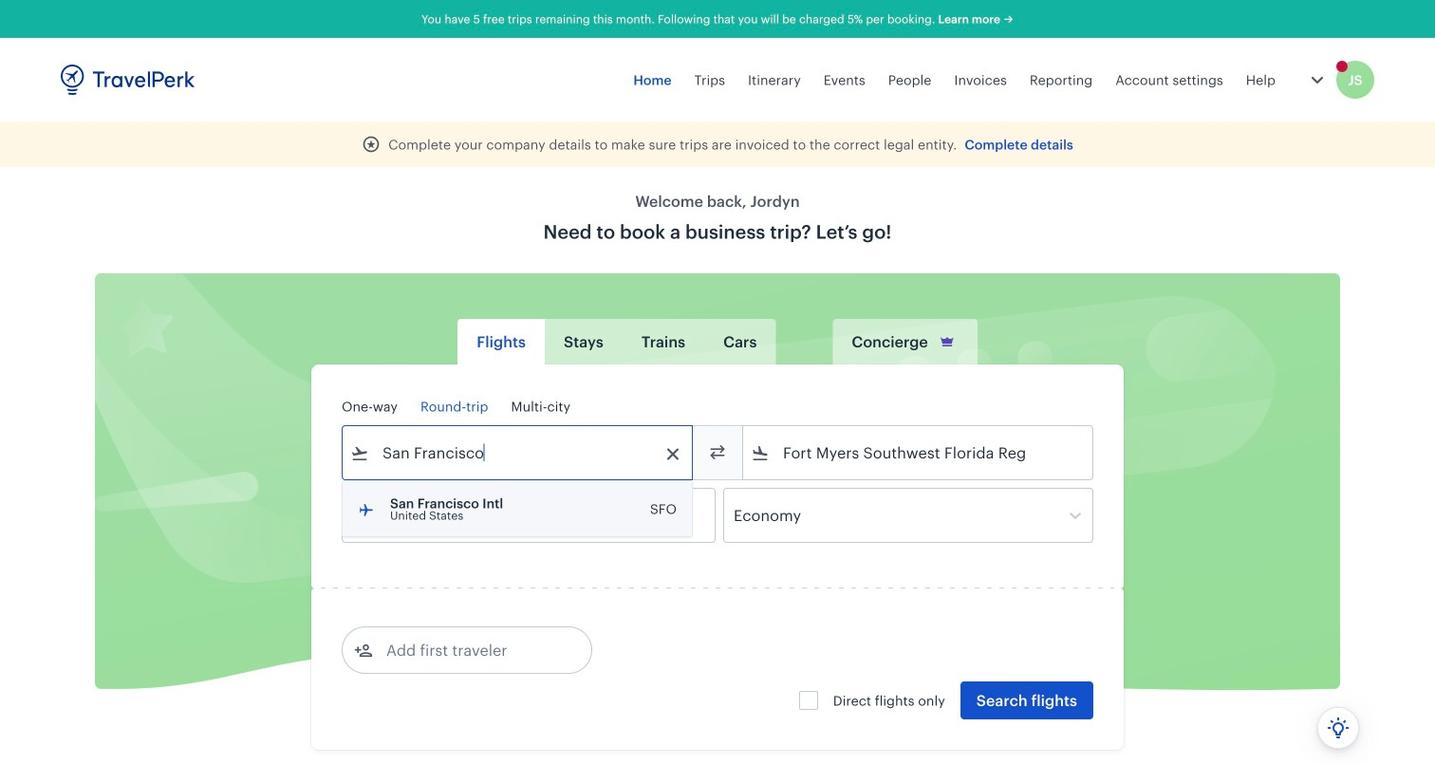 Task type: locate. For each thing, give the bounding box(es) containing it.
Add first traveler search field
[[373, 635, 571, 666]]



Task type: describe. For each thing, give the bounding box(es) containing it.
Return text field
[[482, 489, 581, 542]]

To search field
[[770, 438, 1068, 468]]

Depart text field
[[369, 489, 468, 542]]

From search field
[[369, 438, 668, 468]]



